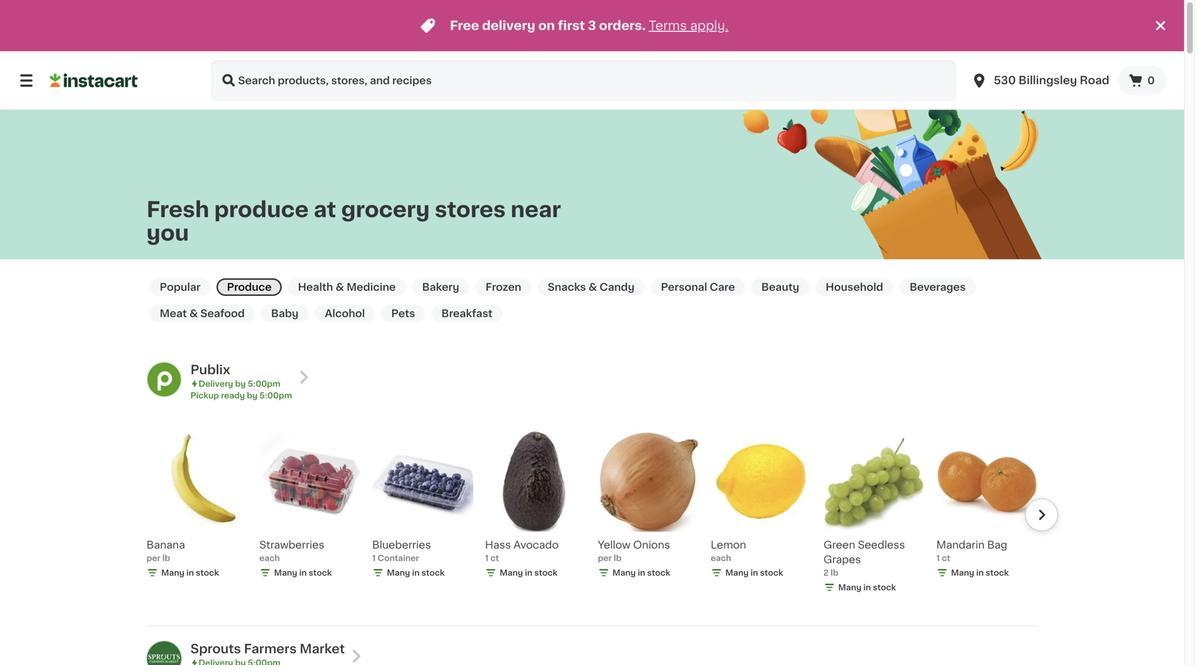 Task type: describe. For each thing, give the bounding box(es) containing it.
0
[[1148, 76, 1155, 86]]

hass
[[485, 540, 511, 551]]

strawberries each
[[260, 540, 325, 563]]

stock for lemon
[[760, 569, 784, 577]]

beverages link
[[900, 279, 976, 296]]

fresh produce at grocery stores near you
[[147, 199, 561, 244]]

produce
[[227, 282, 272, 292]]

first
[[558, 19, 585, 32]]

alcohol link
[[315, 305, 375, 323]]

household link
[[816, 279, 894, 296]]

frozen
[[486, 282, 522, 292]]

bag
[[988, 540, 1008, 551]]

breakfast
[[442, 309, 493, 319]]

hass avocado 1 ct
[[485, 540, 559, 563]]

530 billingsley road
[[994, 75, 1110, 86]]

many in stock for yellow
[[613, 569, 671, 577]]

530 billingsley road button
[[962, 60, 1119, 101]]

publix image
[[147, 362, 182, 397]]

sprouts farmers market link
[[147, 633, 363, 666]]

yellow onions per lb
[[598, 540, 670, 563]]

terms apply. link
[[649, 19, 729, 32]]

health & medicine
[[298, 282, 396, 292]]

many in stock for blueberries
[[387, 569, 445, 577]]

produce link
[[217, 279, 282, 296]]

ready
[[221, 392, 245, 400]]

personal care
[[661, 282, 735, 292]]

publix
[[191, 364, 230, 376]]

mandarin
[[937, 540, 985, 551]]

Search field
[[211, 60, 956, 101]]

personal care link
[[651, 279, 746, 296]]

billingsley
[[1019, 75, 1078, 86]]

sprouts farmers market
[[191, 643, 345, 656]]

grocery
[[341, 199, 430, 220]]

many in stock for banana
[[161, 569, 219, 577]]

mandarin bag 1 ct
[[937, 540, 1008, 563]]

each for lemon
[[711, 555, 732, 563]]

per inside 'banana per lb'
[[147, 555, 161, 563]]

popular
[[160, 282, 201, 292]]

many for banana
[[161, 569, 184, 577]]

meat & seafood link
[[150, 305, 255, 323]]

blueberries
[[372, 540, 431, 551]]

many in stock for lemon
[[726, 569, 784, 577]]

stock for green seedless grapes
[[873, 584, 896, 592]]

care
[[710, 282, 735, 292]]

in for yellow
[[638, 569, 646, 577]]

meat
[[160, 309, 187, 319]]

stock for mandarin bag
[[986, 569, 1009, 577]]

many for yellow
[[613, 569, 636, 577]]

sprouts farmers market image
[[147, 641, 182, 666]]

1 inside blueberries 1 container
[[372, 555, 376, 563]]

green
[[824, 540, 856, 551]]

530
[[994, 75, 1016, 86]]

health
[[298, 282, 333, 292]]

onions
[[633, 540, 670, 551]]

apply.
[[690, 19, 729, 32]]

snacks & candy
[[548, 282, 635, 292]]

stock for blueberries
[[422, 569, 445, 577]]

0 button
[[1119, 66, 1167, 95]]

lemon
[[711, 540, 747, 551]]

frozen link
[[476, 279, 532, 296]]

lemon each
[[711, 540, 747, 563]]

1 for hass avocado
[[485, 555, 489, 563]]

in for hass
[[525, 569, 533, 577]]

terms
[[649, 19, 687, 32]]

many in stock for hass
[[500, 569, 558, 577]]

candy
[[600, 282, 635, 292]]

instacart logo image
[[50, 72, 138, 89]]

produce
[[214, 199, 309, 220]]

snacks & candy link
[[538, 279, 645, 296]]

lb inside green seedless grapes 2 lb
[[831, 569, 839, 577]]

many in stock for strawberries
[[274, 569, 332, 577]]

you
[[147, 223, 189, 244]]

ct for hass
[[491, 555, 499, 563]]

many in stock for green
[[839, 584, 896, 592]]

1 horizontal spatial by
[[247, 392, 258, 400]]

near
[[511, 199, 561, 220]]

beauty link
[[751, 279, 810, 296]]

many for mandarin
[[952, 569, 975, 577]]

stock for banana
[[196, 569, 219, 577]]

banana per lb
[[147, 540, 185, 563]]

pickup ready by 5:00pm
[[191, 392, 292, 400]]

many for strawberries
[[274, 569, 297, 577]]

health & medicine link
[[288, 279, 406, 296]]



Task type: vqa. For each thing, say whether or not it's contained in the screenshot.
lb in the Yellow Onions per lb
yes



Task type: locate. For each thing, give the bounding box(es) containing it.
many down mandarin bag 1 ct
[[952, 569, 975, 577]]

limited time offer region
[[0, 0, 1152, 51]]

farmers
[[244, 643, 297, 656]]

0 horizontal spatial by
[[235, 380, 246, 388]]

2 horizontal spatial &
[[589, 282, 597, 292]]

by down delivery by 5:00pm on the left of the page
[[247, 392, 258, 400]]

& for health
[[336, 282, 344, 292]]

0 horizontal spatial each
[[260, 555, 280, 563]]

yellow
[[598, 540, 631, 551]]

popular link
[[150, 279, 211, 296]]

in for blueberries
[[412, 569, 420, 577]]

& right health
[[336, 282, 344, 292]]

at
[[314, 199, 336, 220]]

item carousel region
[[126, 425, 1059, 620]]

many in stock down strawberries each
[[274, 569, 332, 577]]

1 down mandarin
[[937, 555, 940, 563]]

1 horizontal spatial lb
[[614, 555, 622, 563]]

free delivery on first 3 orders. terms apply.
[[450, 19, 729, 32]]

pickup
[[191, 392, 219, 400]]

None search field
[[211, 60, 956, 101]]

many in stock
[[161, 569, 219, 577], [274, 569, 332, 577], [387, 569, 445, 577], [500, 569, 558, 577], [613, 569, 671, 577], [726, 569, 784, 577], [952, 569, 1009, 577], [839, 584, 896, 592]]

lb down yellow
[[614, 555, 622, 563]]

2
[[824, 569, 829, 577]]

beverages
[[910, 282, 966, 292]]

0 vertical spatial by
[[235, 380, 246, 388]]

delivery
[[199, 380, 233, 388]]

1 down the hass
[[485, 555, 489, 563]]

1 1 from the left
[[372, 555, 376, 563]]

ct down mandarin
[[942, 555, 951, 563]]

per down banana
[[147, 555, 161, 563]]

5:00pm down delivery by 5:00pm on the left of the page
[[260, 392, 292, 400]]

orders.
[[599, 19, 646, 32]]

many down strawberries each
[[274, 569, 297, 577]]

lb
[[162, 555, 170, 563], [614, 555, 622, 563], [831, 569, 839, 577]]

1 inside mandarin bag 1 ct
[[937, 555, 940, 563]]

stock for hass avocado
[[535, 569, 558, 577]]

strawberries
[[260, 540, 325, 551]]

lb inside yellow onions per lb
[[614, 555, 622, 563]]

in for lemon
[[751, 569, 758, 577]]

2 each from the left
[[711, 555, 732, 563]]

stock
[[196, 569, 219, 577], [309, 569, 332, 577], [422, 569, 445, 577], [535, 569, 558, 577], [647, 569, 671, 577], [760, 569, 784, 577], [986, 569, 1009, 577], [873, 584, 896, 592]]

in for strawberries
[[299, 569, 307, 577]]

by up pickup ready by 5:00pm
[[235, 380, 246, 388]]

lb inside 'banana per lb'
[[162, 555, 170, 563]]

1 ct from the left
[[491, 555, 499, 563]]

container
[[378, 555, 419, 563]]

0 horizontal spatial per
[[147, 555, 161, 563]]

pets link
[[381, 305, 426, 323]]

2 per from the left
[[598, 555, 612, 563]]

1 vertical spatial 5:00pm
[[260, 392, 292, 400]]

grapes
[[824, 555, 861, 565]]

& left candy
[[589, 282, 597, 292]]

& right the meat
[[189, 309, 198, 319]]

free
[[450, 19, 479, 32]]

0 horizontal spatial ct
[[491, 555, 499, 563]]

sprouts
[[191, 643, 241, 656]]

5:00pm
[[248, 380, 281, 388], [260, 392, 292, 400]]

many in stock down yellow onions per lb on the right of page
[[613, 569, 671, 577]]

1 vertical spatial by
[[247, 392, 258, 400]]

fresh
[[147, 199, 209, 220]]

in for mandarin
[[977, 569, 984, 577]]

many in stock for mandarin
[[952, 569, 1009, 577]]

many in stock down hass avocado 1 ct in the bottom of the page
[[500, 569, 558, 577]]

bakery
[[422, 282, 459, 292]]

alcohol
[[325, 309, 365, 319]]

delivery by 5:00pm
[[199, 380, 281, 388]]

1 inside hass avocado 1 ct
[[485, 555, 489, 563]]

5:00pm up pickup ready by 5:00pm
[[248, 380, 281, 388]]

seedless
[[858, 540, 905, 551]]

many down lemon each
[[726, 569, 749, 577]]

baby
[[271, 309, 299, 319]]

each down 'strawberries'
[[260, 555, 280, 563]]

& for meat
[[189, 309, 198, 319]]

pets
[[391, 309, 415, 319]]

2 horizontal spatial 1
[[937, 555, 940, 563]]

many for green
[[839, 584, 862, 592]]

many in stock down green seedless grapes 2 lb
[[839, 584, 896, 592]]

1 horizontal spatial &
[[336, 282, 344, 292]]

market
[[300, 643, 345, 656]]

many for hass
[[500, 569, 523, 577]]

lb down banana
[[162, 555, 170, 563]]

each
[[260, 555, 280, 563], [711, 555, 732, 563]]

& for snacks
[[589, 282, 597, 292]]

by
[[235, 380, 246, 388], [247, 392, 258, 400]]

many in stock down mandarin bag 1 ct
[[952, 569, 1009, 577]]

3
[[588, 19, 596, 32]]

ct inside mandarin bag 1 ct
[[942, 555, 951, 563]]

2 horizontal spatial lb
[[831, 569, 839, 577]]

fresh produce at grocery stores near you main content
[[0, 100, 1185, 666]]

1 horizontal spatial ct
[[942, 555, 951, 563]]

2 ct from the left
[[942, 555, 951, 563]]

medicine
[[347, 282, 396, 292]]

per
[[147, 555, 161, 563], [598, 555, 612, 563]]

per down yellow
[[598, 555, 612, 563]]

1 horizontal spatial 1
[[485, 555, 489, 563]]

many down yellow onions per lb on the right of page
[[613, 569, 636, 577]]

many down hass avocado 1 ct in the bottom of the page
[[500, 569, 523, 577]]

per inside yellow onions per lb
[[598, 555, 612, 563]]

blueberries 1 container
[[372, 540, 431, 563]]

lb right 2
[[831, 569, 839, 577]]

many down 'banana per lb'
[[161, 569, 184, 577]]

1
[[372, 555, 376, 563], [485, 555, 489, 563], [937, 555, 940, 563]]

530 billingsley road button
[[971, 60, 1110, 101]]

0 horizontal spatial lb
[[162, 555, 170, 563]]

household
[[826, 282, 884, 292]]

0 vertical spatial 5:00pm
[[248, 380, 281, 388]]

stock for strawberries
[[309, 569, 332, 577]]

seafood
[[201, 309, 245, 319]]

in
[[186, 569, 194, 577], [299, 569, 307, 577], [412, 569, 420, 577], [525, 569, 533, 577], [638, 569, 646, 577], [751, 569, 758, 577], [977, 569, 984, 577], [864, 584, 871, 592]]

1 for mandarin bag
[[937, 555, 940, 563]]

ct down the hass
[[491, 555, 499, 563]]

in for green
[[864, 584, 871, 592]]

stores
[[435, 199, 506, 220]]

each for strawberries
[[260, 555, 280, 563]]

3 1 from the left
[[937, 555, 940, 563]]

avocado
[[514, 540, 559, 551]]

road
[[1080, 75, 1110, 86]]

0 horizontal spatial 1
[[372, 555, 376, 563]]

&
[[336, 282, 344, 292], [589, 282, 597, 292], [189, 309, 198, 319]]

each inside strawberries each
[[260, 555, 280, 563]]

stock for yellow onions
[[647, 569, 671, 577]]

1 per from the left
[[147, 555, 161, 563]]

1 horizontal spatial per
[[598, 555, 612, 563]]

delivery
[[482, 19, 536, 32]]

many down container
[[387, 569, 410, 577]]

on
[[539, 19, 555, 32]]

many for lemon
[[726, 569, 749, 577]]

many
[[161, 569, 184, 577], [274, 569, 297, 577], [387, 569, 410, 577], [500, 569, 523, 577], [613, 569, 636, 577], [726, 569, 749, 577], [952, 569, 975, 577], [839, 584, 862, 592]]

meat & seafood
[[160, 309, 245, 319]]

many for blueberries
[[387, 569, 410, 577]]

many in stock down container
[[387, 569, 445, 577]]

in for banana
[[186, 569, 194, 577]]

each inside lemon each
[[711, 555, 732, 563]]

snacks
[[548, 282, 586, 292]]

1 each from the left
[[260, 555, 280, 563]]

2 1 from the left
[[485, 555, 489, 563]]

bakery link
[[412, 279, 470, 296]]

baby link
[[261, 305, 309, 323]]

many in stock down 'banana per lb'
[[161, 569, 219, 577]]

many in stock down lemon each
[[726, 569, 784, 577]]

ct for mandarin
[[942, 555, 951, 563]]

personal
[[661, 282, 708, 292]]

banana
[[147, 540, 185, 551]]

many down grapes
[[839, 584, 862, 592]]

beauty
[[762, 282, 800, 292]]

1 left container
[[372, 555, 376, 563]]

green seedless grapes 2 lb
[[824, 540, 905, 577]]

1 horizontal spatial each
[[711, 555, 732, 563]]

each down lemon
[[711, 555, 732, 563]]

0 horizontal spatial &
[[189, 309, 198, 319]]

breakfast link
[[431, 305, 503, 323]]

ct inside hass avocado 1 ct
[[491, 555, 499, 563]]



